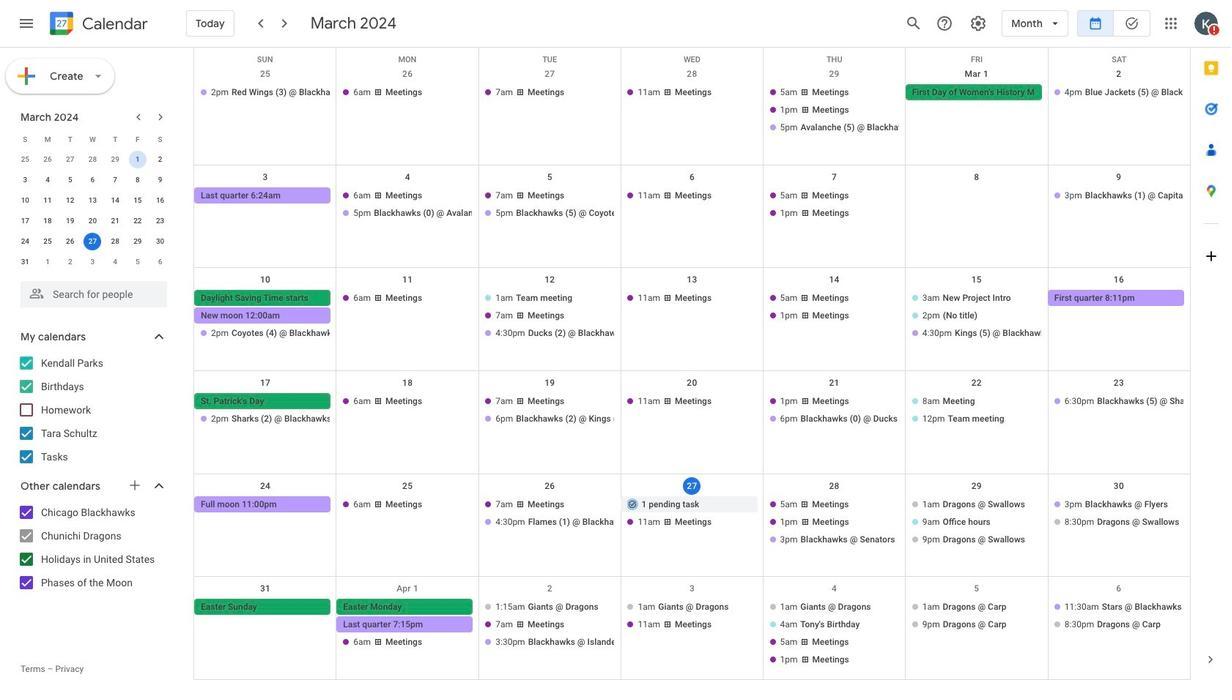 Task type: vqa. For each thing, say whether or not it's contained in the screenshot.
THE 12 on the left of the page
no



Task type: locate. For each thing, give the bounding box(es) containing it.
20 element
[[84, 213, 101, 230]]

grid
[[193, 48, 1190, 681]]

cell
[[763, 84, 906, 137], [126, 149, 149, 170], [336, 187, 479, 223], [479, 187, 621, 223], [763, 187, 906, 223], [906, 187, 1048, 223], [81, 232, 104, 252], [194, 290, 337, 343], [479, 290, 621, 343], [763, 290, 906, 343], [906, 290, 1048, 343], [194, 394, 337, 429], [479, 394, 621, 429], [763, 394, 906, 429], [906, 394, 1048, 429], [479, 497, 621, 549], [621, 497, 763, 549], [763, 497, 906, 549], [906, 497, 1048, 549], [1048, 497, 1190, 549], [336, 600, 479, 670], [479, 600, 621, 670], [621, 600, 763, 670], [763, 600, 906, 670], [906, 600, 1048, 670], [1048, 600, 1190, 670]]

march 2024 grid
[[14, 129, 171, 273]]

27, today element
[[84, 233, 101, 251]]

april 4 element
[[106, 254, 124, 271]]

heading inside calendar element
[[79, 15, 148, 33]]

14 element
[[106, 192, 124, 210]]

february 28 element
[[84, 151, 101, 169]]

april 6 element
[[151, 254, 169, 271]]

None search field
[[0, 276, 182, 308]]

30 element
[[151, 233, 169, 251]]

7 element
[[106, 171, 124, 189]]

4 element
[[39, 171, 56, 189]]

25 element
[[39, 233, 56, 251]]

row
[[194, 48, 1190, 64], [194, 62, 1190, 165], [14, 129, 171, 149], [14, 149, 171, 170], [194, 165, 1190, 268], [14, 170, 171, 191], [14, 191, 171, 211], [14, 211, 171, 232], [14, 232, 171, 252], [14, 252, 171, 273], [194, 268, 1190, 372], [194, 372, 1190, 475], [194, 475, 1190, 578], [194, 578, 1190, 681]]

9 element
[[151, 171, 169, 189]]

26 element
[[61, 233, 79, 251]]

february 29 element
[[106, 151, 124, 169]]

13 element
[[84, 192, 101, 210]]

february 25 element
[[16, 151, 34, 169]]

february 26 element
[[39, 151, 56, 169]]

tab list
[[1191, 48, 1231, 640]]

15 element
[[129, 192, 146, 210]]

february 27 element
[[61, 151, 79, 169]]

other calendars list
[[3, 501, 182, 595]]

12 element
[[61, 192, 79, 210]]

april 2 element
[[61, 254, 79, 271]]

29 element
[[129, 233, 146, 251]]

6 element
[[84, 171, 101, 189]]

heading
[[79, 15, 148, 33]]

april 5 element
[[129, 254, 146, 271]]

31 element
[[16, 254, 34, 271]]

row group
[[14, 149, 171, 273]]

1 element
[[129, 151, 146, 169]]

28 element
[[106, 233, 124, 251]]



Task type: describe. For each thing, give the bounding box(es) containing it.
3 element
[[16, 171, 34, 189]]

22 element
[[129, 213, 146, 230]]

16 element
[[151, 192, 169, 210]]

april 1 element
[[39, 254, 56, 271]]

24 element
[[16, 233, 34, 251]]

21 element
[[106, 213, 124, 230]]

8 element
[[129, 171, 146, 189]]

add other calendars image
[[128, 479, 142, 493]]

calendar element
[[47, 9, 148, 41]]

17 element
[[16, 213, 34, 230]]

2 element
[[151, 151, 169, 169]]

10 element
[[16, 192, 34, 210]]

11 element
[[39, 192, 56, 210]]

Search for people text field
[[29, 281, 158, 308]]

5 element
[[61, 171, 79, 189]]

settings menu image
[[970, 15, 987, 32]]

april 3 element
[[84, 254, 101, 271]]

23 element
[[151, 213, 169, 230]]

main drawer image
[[18, 15, 35, 32]]

19 element
[[61, 213, 79, 230]]

18 element
[[39, 213, 56, 230]]

my calendars list
[[3, 352, 182, 469]]



